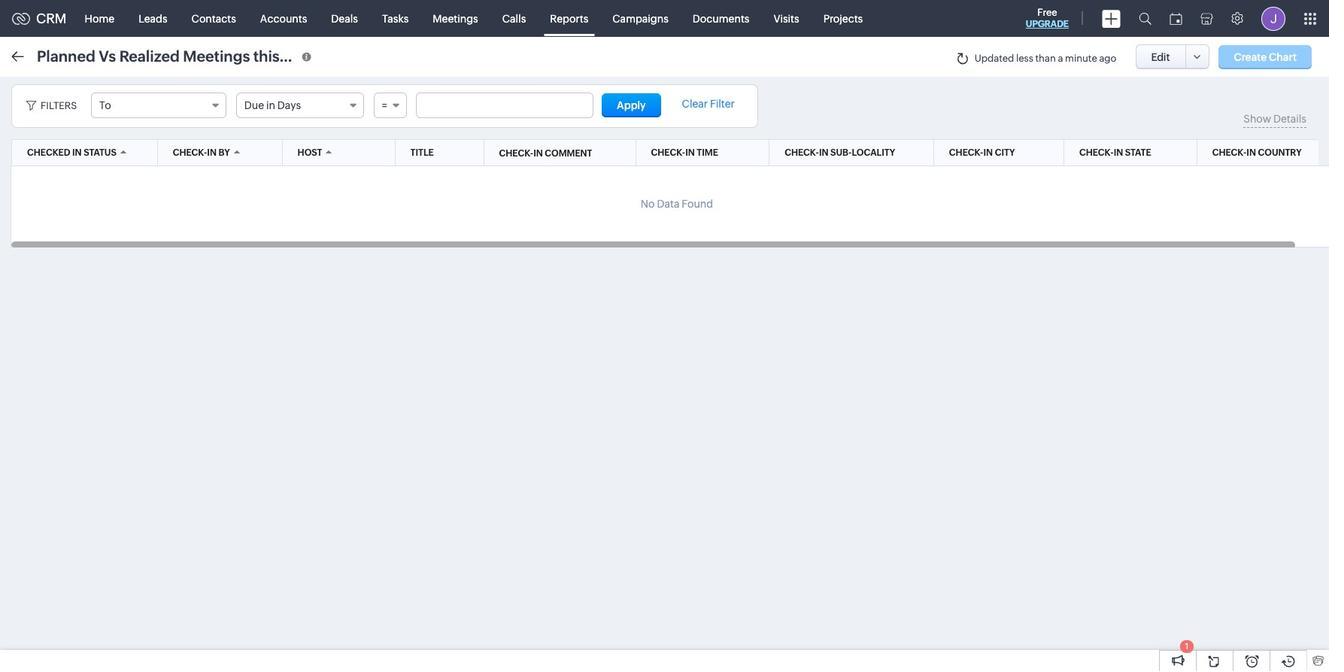 Task type: vqa. For each thing, say whether or not it's contained in the screenshot.
"text field"
yes



Task type: describe. For each thing, give the bounding box(es) containing it.
=
[[382, 99, 387, 111]]

than
[[1036, 53, 1056, 64]]

create menu image
[[1102, 9, 1121, 27]]

projects
[[824, 12, 863, 24]]

check-in city
[[949, 147, 1015, 158]]

accounts
[[260, 12, 307, 24]]

crm link
[[12, 11, 67, 26]]

0 horizontal spatial meetings
[[183, 47, 250, 64]]

planned
[[37, 47, 95, 64]]

found
[[682, 198, 713, 210]]

country
[[1258, 147, 1302, 158]]

search image
[[1139, 12, 1152, 25]]

create
[[1234, 51, 1267, 63]]

To field
[[91, 93, 226, 118]]

in for by
[[207, 147, 217, 158]]

check- for check-in city
[[949, 147, 984, 158]]

create chart
[[1234, 51, 1297, 63]]

edit button
[[1136, 44, 1186, 69]]

meetings link
[[421, 0, 490, 36]]

search element
[[1130, 0, 1161, 37]]

no data found
[[641, 198, 713, 210]]

deals
[[331, 12, 358, 24]]

chart
[[1269, 51, 1297, 63]]

campaigns link
[[601, 0, 681, 36]]

in for status
[[72, 147, 82, 158]]

leads
[[139, 12, 167, 24]]

check- for check-in sub-locality
[[785, 147, 819, 158]]

a
[[1058, 53, 1063, 64]]

in for country
[[1247, 147, 1256, 158]]

host
[[298, 147, 322, 158]]

minute
[[1065, 53, 1097, 64]]

leads link
[[126, 0, 180, 36]]

calls
[[502, 12, 526, 24]]

home link
[[73, 0, 126, 36]]

due
[[244, 99, 264, 111]]

in for comment
[[534, 148, 543, 158]]

filters
[[41, 100, 77, 111]]

checked in status
[[27, 147, 117, 158]]

check- for check-in time
[[651, 147, 685, 158]]

apply
[[617, 99, 646, 111]]

by
[[219, 147, 230, 158]]

calendar image
[[1170, 12, 1183, 24]]

state
[[1125, 147, 1151, 158]]

contacts link
[[180, 0, 248, 36]]

to
[[99, 99, 111, 111]]

locality
[[852, 147, 895, 158]]

vs
[[99, 47, 116, 64]]

sub-
[[831, 147, 852, 158]]

profile element
[[1253, 0, 1295, 36]]

create menu element
[[1093, 0, 1130, 36]]

upgrade
[[1026, 19, 1069, 29]]

this
[[253, 47, 280, 64]]

check- for check-in comment
[[499, 148, 534, 158]]

calls link
[[490, 0, 538, 36]]

clear
[[682, 98, 708, 110]]

ago
[[1099, 53, 1117, 64]]

= field
[[374, 93, 407, 118]]

reports link
[[538, 0, 601, 36]]

1
[[1185, 642, 1189, 651]]

time
[[697, 147, 718, 158]]

0 vertical spatial meetings
[[433, 12, 478, 24]]



Task type: locate. For each thing, give the bounding box(es) containing it.
in left "country"
[[1247, 147, 1256, 158]]

edit
[[1151, 51, 1170, 63]]

tasks
[[382, 12, 409, 24]]

in left 'sub-'
[[819, 147, 829, 158]]

2 in from the left
[[207, 147, 217, 158]]

in
[[72, 147, 82, 158], [207, 147, 217, 158], [685, 147, 695, 158], [819, 147, 829, 158], [984, 147, 993, 158], [1114, 147, 1123, 158], [1247, 147, 1256, 158], [534, 148, 543, 158]]

check-in state
[[1080, 147, 1151, 158]]

check-in sub-locality
[[785, 147, 895, 158]]

free upgrade
[[1026, 7, 1069, 29]]

check-in country
[[1212, 147, 1302, 158]]

Due in Days field
[[236, 93, 364, 118]]

crm
[[36, 11, 67, 26]]

check- left comment
[[499, 148, 534, 158]]

8 in from the left
[[534, 148, 543, 158]]

documents link
[[681, 0, 762, 36]]

meetings down contacts link
[[183, 47, 250, 64]]

check- left "country"
[[1212, 147, 1247, 158]]

visits
[[774, 12, 799, 24]]

no
[[641, 198, 655, 210]]

5 check- from the left
[[1080, 147, 1114, 158]]

meetings left calls
[[433, 12, 478, 24]]

2 check- from the left
[[651, 147, 685, 158]]

status
[[84, 147, 117, 158]]

check- left by
[[173, 147, 207, 158]]

title
[[410, 147, 434, 158]]

city
[[995, 147, 1015, 158]]

check-
[[173, 147, 207, 158], [651, 147, 685, 158], [785, 147, 819, 158], [949, 147, 984, 158], [1080, 147, 1114, 158], [1212, 147, 1247, 158], [499, 148, 534, 158]]

projects link
[[811, 0, 875, 36]]

check-in time
[[651, 147, 718, 158]]

in left time
[[685, 147, 695, 158]]

check- for check-in state
[[1080, 147, 1114, 158]]

in for city
[[984, 147, 993, 158]]

meetings
[[433, 12, 478, 24], [183, 47, 250, 64]]

check- left state
[[1080, 147, 1114, 158]]

in left by
[[207, 147, 217, 158]]

clear filter
[[682, 98, 735, 110]]

less
[[1016, 53, 1034, 64]]

check- for check-in by
[[173, 147, 207, 158]]

6 check- from the left
[[1212, 147, 1247, 158]]

free
[[1038, 7, 1057, 18]]

in left comment
[[534, 148, 543, 158]]

accounts link
[[248, 0, 319, 36]]

7 check- from the left
[[499, 148, 534, 158]]

1 horizontal spatial meetings
[[433, 12, 478, 24]]

in left status
[[72, 147, 82, 158]]

logo image
[[12, 12, 30, 24]]

4 in from the left
[[819, 147, 829, 158]]

due in days
[[244, 99, 301, 111]]

1 vertical spatial meetings
[[183, 47, 250, 64]]

planned vs realized meetings this month
[[37, 47, 330, 64]]

in for sub-
[[819, 147, 829, 158]]

tasks link
[[370, 0, 421, 36]]

profile image
[[1262, 6, 1286, 30]]

apply button
[[602, 93, 661, 117]]

checked
[[27, 147, 70, 158]]

reports
[[550, 12, 589, 24]]

None text field
[[417, 93, 593, 117]]

in left state
[[1114, 147, 1123, 158]]

check- left city
[[949, 147, 984, 158]]

3 in from the left
[[685, 147, 695, 158]]

1 in from the left
[[72, 147, 82, 158]]

in for time
[[685, 147, 695, 158]]

home
[[85, 12, 114, 24]]

check-in comment
[[499, 148, 592, 158]]

check- for check-in country
[[1212, 147, 1247, 158]]

campaigns
[[613, 12, 669, 24]]

comment
[[545, 148, 592, 158]]

in
[[266, 99, 275, 111]]

create chart button
[[1219, 45, 1312, 69]]

6 in from the left
[[1114, 147, 1123, 158]]

documents
[[693, 12, 750, 24]]

check- left time
[[651, 147, 685, 158]]

7 in from the left
[[1247, 147, 1256, 158]]

days
[[277, 99, 301, 111]]

updated
[[975, 53, 1014, 64]]

5 in from the left
[[984, 147, 993, 158]]

3 check- from the left
[[785, 147, 819, 158]]

1 check- from the left
[[173, 147, 207, 158]]

data
[[657, 198, 680, 210]]

check- left 'sub-'
[[785, 147, 819, 158]]

realized
[[119, 47, 180, 64]]

visits link
[[762, 0, 811, 36]]

in left city
[[984, 147, 993, 158]]

in for state
[[1114, 147, 1123, 158]]

check-in by
[[173, 147, 230, 158]]

4 check- from the left
[[949, 147, 984, 158]]

contacts
[[192, 12, 236, 24]]

month
[[283, 47, 330, 64]]

filter
[[710, 98, 735, 110]]

updated less than a minute ago
[[975, 53, 1117, 64]]

deals link
[[319, 0, 370, 36]]



